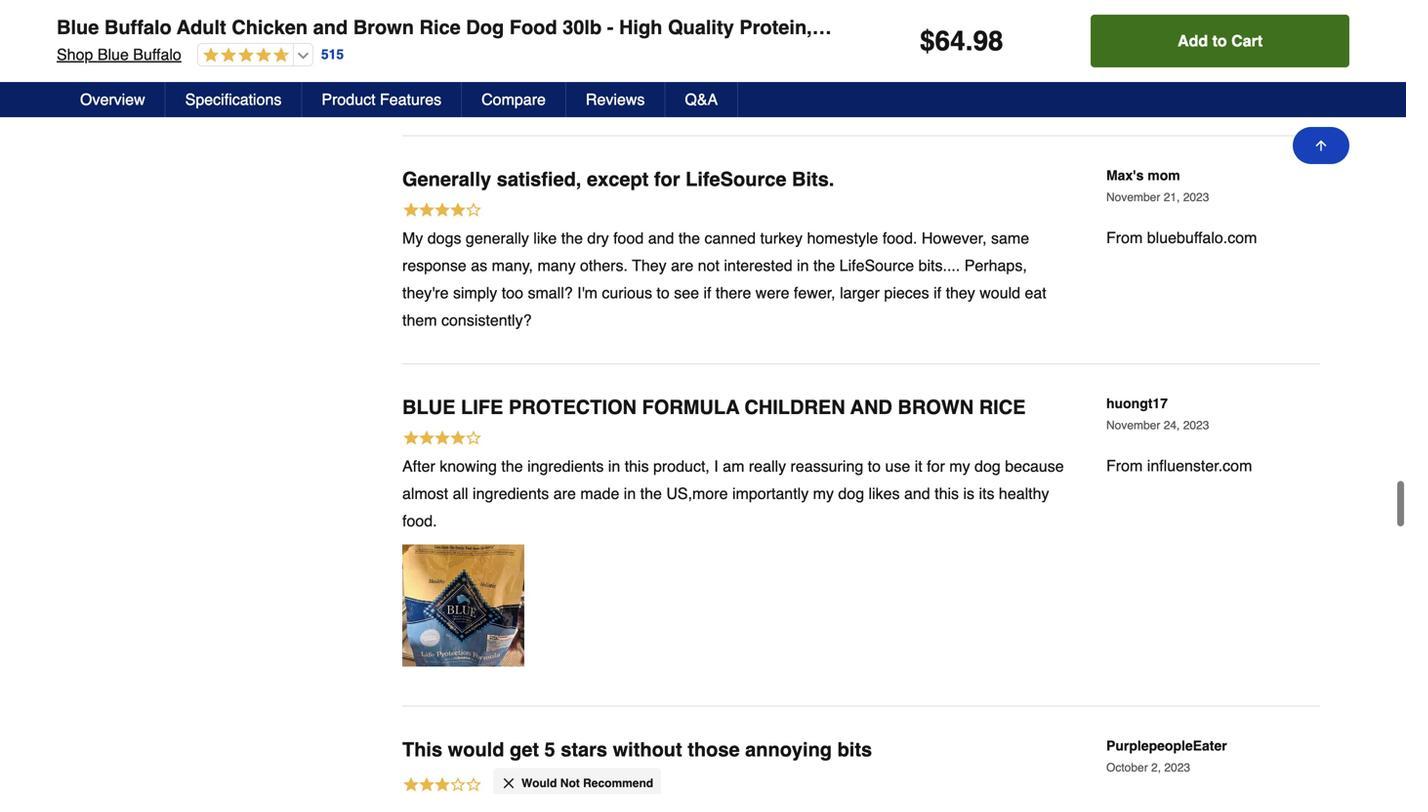 Task type: locate. For each thing, give the bounding box(es) containing it.
for right the 'it'
[[927, 457, 945, 475]]

1 4 stars image from the top
[[402, 201, 483, 222]]

and up they
[[648, 229, 674, 247]]

dog up its
[[975, 457, 1001, 475]]

1 november from the top
[[1107, 191, 1161, 204]]

4 stars image
[[402, 201, 483, 222], [402, 429, 483, 450]]

https://photos us.bazaarvoice.com/photo/2/cghvdg86ymx1zwj1zmzhbg8/7bdbe100 b43c 54b3 bb14 70807ddc43d2 image
[[402, 545, 525, 667]]

2023 right 24,
[[1184, 419, 1210, 432]]

1 vertical spatial lifesource
[[840, 257, 914, 275]]

30lb
[[563, 16, 602, 39]]

0 vertical spatial lifesource
[[686, 168, 787, 191]]

like
[[534, 229, 557, 247]]

for
[[1240, 16, 1266, 39], [654, 168, 680, 191], [927, 457, 945, 475]]

stars
[[561, 739, 608, 761]]

dogs
[[428, 229, 462, 247]]

3 stars image
[[402, 775, 483, 794]]

response
[[402, 257, 467, 275]]

ingredients up made
[[528, 457, 604, 475]]

food. inside 'after knowing the ingredients in this product, i am really reassuring to use it for my dog because almost all ingredients are made in the us,more importantly my dog likes and this is its healthy food.'
[[402, 512, 437, 530]]

cart
[[1232, 32, 1263, 50]]

curious
[[602, 284, 652, 302]]

from for blue life protection formula children and brown rice
[[1107, 457, 1143, 475]]

my up "is" on the right bottom of the page
[[950, 457, 971, 475]]

i'm
[[577, 284, 598, 302]]

2023 inside purplepeopleeater october 2, 2023
[[1165, 761, 1191, 775]]

bits....
[[919, 257, 961, 275]]

1 vertical spatial and
[[648, 229, 674, 247]]

q&a
[[685, 90, 718, 108]]

0 horizontal spatial this
[[625, 457, 649, 475]]

1 vertical spatial my
[[813, 485, 834, 503]]

turkey
[[760, 229, 803, 247]]

0 horizontal spatial if
[[704, 284, 712, 302]]

to right add in the top right of the page
[[1213, 32, 1228, 50]]

from down max's mom november 21, 2023
[[1107, 229, 1143, 247]]

2 & from the left
[[1394, 16, 1407, 39]]

0 horizontal spatial are
[[554, 485, 576, 503]]

2 vertical spatial and
[[905, 485, 931, 503]]

food
[[614, 229, 644, 247]]

simply
[[453, 284, 498, 302]]

1 horizontal spatial to
[[868, 457, 881, 475]]

would
[[980, 284, 1021, 302], [448, 739, 504, 761]]

made
[[581, 485, 620, 503]]

if right see
[[704, 284, 712, 302]]

am
[[723, 457, 745, 475]]

0 vertical spatial would
[[980, 284, 1021, 302]]

november inside the 'huongt17 november 24, 2023'
[[1107, 419, 1161, 432]]

dog
[[975, 457, 1001, 475], [839, 485, 865, 503]]

0 vertical spatial this
[[625, 457, 649, 475]]

0 horizontal spatial lifesource
[[686, 168, 787, 191]]

are inside 'after knowing the ingredients in this product, i am really reassuring to use it for my dog because almost all ingredients are made in the us,more importantly my dog likes and this is its healthy food.'
[[554, 485, 576, 503]]

my down reassuring
[[813, 485, 834, 503]]

generally
[[466, 229, 529, 247]]

eat
[[1025, 284, 1047, 302]]

product
[[322, 90, 376, 108]]

this
[[625, 457, 649, 475], [935, 485, 959, 503]]

2 horizontal spatial and
[[905, 485, 931, 503]]

rice
[[420, 16, 461, 39]]

0 vertical spatial are
[[671, 257, 694, 275]]

and inside 'after knowing the ingredients in this product, i am really reassuring to use it for my dog because almost all ingredients are made in the us,more importantly my dog likes and this is its healthy food.'
[[905, 485, 931, 503]]

from for generally satisfied, except for lifesource bits.
[[1107, 229, 1143, 247]]

0 vertical spatial 2023
[[1184, 191, 1210, 204]]

2 horizontal spatial in
[[797, 257, 809, 275]]

larger
[[840, 284, 880, 302]]

acids
[[1181, 16, 1234, 39]]

in up fewer,
[[797, 257, 809, 275]]

reassuring
[[791, 457, 864, 475]]

0 horizontal spatial for
[[654, 168, 680, 191]]

november inside max's mom november 21, 2023
[[1107, 191, 1161, 204]]

1 horizontal spatial my
[[950, 457, 971, 475]]

1 horizontal spatial dog
[[975, 457, 1001, 475]]

0 vertical spatial dog
[[975, 457, 1001, 475]]

brown
[[353, 16, 414, 39]]

2023 for purplepeopleeater
[[1165, 761, 1191, 775]]

for right acids on the right
[[1240, 16, 1266, 39]]

4 stars image for generally
[[402, 201, 483, 222]]

2 4 stars image from the top
[[402, 429, 483, 450]]

for right 'except'
[[654, 168, 680, 191]]

1 vertical spatial food.
[[402, 512, 437, 530]]

are left made
[[554, 485, 576, 503]]

lifesource up the canned on the top of page
[[686, 168, 787, 191]]

almost
[[402, 485, 448, 503]]

1 horizontal spatial &
[[1394, 16, 1407, 39]]

dog left likes
[[839, 485, 865, 503]]

0 vertical spatial from
[[1107, 229, 1143, 247]]

1 vertical spatial in
[[608, 457, 621, 475]]

0 vertical spatial november
[[1107, 191, 1161, 204]]

to inside 'after knowing the ingredients in this product, i am really reassuring to use it for my dog because almost all ingredients are made in the us,more importantly my dog likes and this is its healthy food.'
[[868, 457, 881, 475]]

are
[[671, 257, 694, 275], [554, 485, 576, 503]]

2 vertical spatial in
[[624, 485, 636, 503]]

and
[[851, 396, 893, 419]]

the
[[561, 229, 583, 247], [679, 229, 700, 247], [814, 257, 835, 275], [501, 457, 523, 475], [640, 485, 662, 503]]

0 vertical spatial my
[[950, 457, 971, 475]]

features
[[380, 90, 442, 108]]

and up 515
[[313, 16, 348, 39]]

0 horizontal spatial my
[[813, 485, 834, 503]]

1 horizontal spatial would
[[980, 284, 1021, 302]]

product features button
[[302, 82, 462, 117]]

0 vertical spatial to
[[1213, 32, 1228, 50]]

&
[[1094, 16, 1108, 39], [1394, 16, 1407, 39]]

5
[[545, 739, 555, 761]]

product features
[[322, 90, 442, 108]]

fatty
[[1129, 16, 1176, 39]]

& right 3
[[1094, 16, 1108, 39]]

1 vertical spatial dog
[[839, 485, 865, 503]]

1 vertical spatial would
[[448, 739, 504, 761]]

24,
[[1164, 419, 1180, 432]]

and down the 'it'
[[905, 485, 931, 503]]

0 horizontal spatial &
[[1094, 16, 1108, 39]]

in up made
[[608, 457, 621, 475]]

would down perhaps,
[[980, 284, 1021, 302]]

buffalo down adult
[[133, 45, 182, 63]]

rice
[[979, 396, 1026, 419]]

2023 right 2,
[[1165, 761, 1191, 775]]

0 horizontal spatial to
[[657, 284, 670, 302]]

0 vertical spatial food.
[[883, 229, 918, 247]]

would not recommend
[[522, 777, 654, 790]]

2023 right 21,
[[1184, 191, 1210, 204]]

overview button
[[61, 82, 166, 117]]

food.
[[883, 229, 918, 247], [402, 512, 437, 530]]

omega
[[1006, 16, 1072, 39]]

1 horizontal spatial lifesource
[[840, 257, 914, 275]]

0 vertical spatial in
[[797, 257, 809, 275]]

november down the 'max's'
[[1107, 191, 1161, 204]]

dog
[[466, 16, 504, 39]]

purplepeopleeater october 2, 2023
[[1107, 738, 1228, 775]]

515
[[321, 47, 344, 62]]

there
[[716, 284, 752, 302]]

if
[[704, 284, 712, 302], [934, 284, 942, 302]]

1 vertical spatial to
[[657, 284, 670, 302]]

as
[[471, 257, 488, 275]]

1 horizontal spatial food.
[[883, 229, 918, 247]]

1 horizontal spatial are
[[671, 257, 694, 275]]

2023
[[1184, 191, 1210, 204], [1184, 419, 1210, 432], [1165, 761, 1191, 775]]

use
[[885, 457, 911, 475]]

buffalo up shop blue buffalo
[[104, 16, 172, 39]]

generally
[[402, 168, 492, 191]]

are for protection
[[554, 485, 576, 503]]

1 horizontal spatial for
[[927, 457, 945, 475]]

1 vertical spatial ingredients
[[473, 485, 549, 503]]

1 vertical spatial this
[[935, 485, 959, 503]]

are for except
[[671, 257, 694, 275]]

2 vertical spatial to
[[868, 457, 881, 475]]

1 vertical spatial from
[[1107, 457, 1143, 475]]

october
[[1107, 761, 1148, 775]]

1 horizontal spatial if
[[934, 284, 942, 302]]

would up close icon
[[448, 739, 504, 761]]

healthy
[[1271, 16, 1342, 39]]

compare button
[[462, 82, 566, 117]]

1 vertical spatial are
[[554, 485, 576, 503]]

are left the not
[[671, 257, 694, 275]]

2023 for huongt17
[[1184, 419, 1210, 432]]

formula
[[642, 396, 740, 419]]

1 vertical spatial 4 stars image
[[402, 429, 483, 450]]

huongt17 november 24, 2023
[[1107, 396, 1210, 432]]

from down the 'huongt17 november 24, 2023'
[[1107, 457, 1143, 475]]

0 vertical spatial blue
[[57, 16, 99, 39]]

64
[[935, 25, 966, 57]]

november down huongt17
[[1107, 419, 1161, 432]]

is
[[964, 485, 975, 503]]

wholesome
[[818, 16, 928, 39]]

1 from from the top
[[1107, 229, 1143, 247]]

i
[[714, 457, 719, 475]]

0 horizontal spatial food.
[[402, 512, 437, 530]]

except
[[587, 168, 649, 191]]

1 horizontal spatial in
[[624, 485, 636, 503]]

4 stars image down blue in the left of the page
[[402, 429, 483, 450]]

2023 inside the 'huongt17 november 24, 2023'
[[1184, 419, 1210, 432]]

1 horizontal spatial this
[[935, 485, 959, 503]]

1 vertical spatial 2023
[[1184, 419, 1210, 432]]

my
[[950, 457, 971, 475], [813, 485, 834, 503]]

food. down almost
[[402, 512, 437, 530]]

this left product,
[[625, 457, 649, 475]]

food. left 'however,'
[[883, 229, 918, 247]]

4 stars image up dogs
[[402, 201, 483, 222]]

blue life protection formula children and brown rice
[[402, 396, 1026, 419]]

and
[[313, 16, 348, 39], [648, 229, 674, 247], [905, 485, 931, 503]]

to left see
[[657, 284, 670, 302]]

this left "is" on the right bottom of the page
[[935, 485, 959, 503]]

2 horizontal spatial to
[[1213, 32, 1228, 50]]

1 if from the left
[[704, 284, 712, 302]]

buffalo
[[104, 16, 172, 39], [133, 45, 182, 63]]

6
[[1113, 16, 1124, 39]]

1 vertical spatial november
[[1107, 419, 1161, 432]]

0 vertical spatial 4 stars image
[[402, 201, 483, 222]]

blue right shop
[[98, 45, 129, 63]]

& right skin
[[1394, 16, 1407, 39]]

2,
[[1152, 761, 1161, 775]]

2 vertical spatial 2023
[[1165, 761, 1191, 775]]

its
[[979, 485, 995, 503]]

high
[[619, 16, 663, 39]]

2 vertical spatial for
[[927, 457, 945, 475]]

1 horizontal spatial and
[[648, 229, 674, 247]]

ingredients
[[528, 457, 604, 475], [473, 485, 549, 503]]

would inside my dogs generally like the dry food and the canned turkey homestyle food. however, same response as many, many others. they are not interested in the lifesource bits.... perhaps, they're simply too small? i'm curious to see if there were fewer, larger pieces if they would eat them consistently?
[[980, 284, 1021, 302]]

2 november from the top
[[1107, 419, 1161, 432]]

to left use
[[868, 457, 881, 475]]

the right knowing
[[501, 457, 523, 475]]

lifesource up larger
[[840, 257, 914, 275]]

0 vertical spatial for
[[1240, 16, 1266, 39]]

food. inside my dogs generally like the dry food and the canned turkey homestyle food. however, same response as many, many others. they are not interested in the lifesource bits.... perhaps, they're simply too small? i'm curious to see if there were fewer, larger pieces if they would eat them consistently?
[[883, 229, 918, 247]]

would
[[522, 777, 557, 790]]

shop blue buffalo
[[57, 45, 182, 63]]

the up fewer,
[[814, 257, 835, 275]]

2 from from the top
[[1107, 457, 1143, 475]]

ingredients right all
[[473, 485, 549, 503]]

if left they
[[934, 284, 942, 302]]

blue up shop
[[57, 16, 99, 39]]

are inside my dogs generally like the dry food and the canned turkey homestyle food. however, same response as many, many others. they are not interested in the lifesource bits.... perhaps, they're simply too small? i'm curious to see if there were fewer, larger pieces if they would eat them consistently?
[[671, 257, 694, 275]]

0 horizontal spatial and
[[313, 16, 348, 39]]

it
[[915, 457, 923, 475]]

0 vertical spatial and
[[313, 16, 348, 39]]

in right made
[[624, 485, 636, 503]]



Task type: describe. For each thing, give the bounding box(es) containing it.
bluebuffalo.com
[[1148, 229, 1258, 247]]

food
[[510, 16, 557, 39]]

not
[[560, 777, 580, 790]]

skin
[[1347, 16, 1388, 39]]

life
[[461, 396, 503, 419]]

to inside my dogs generally like the dry food and the canned turkey homestyle food. however, same response as many, many others. they are not interested in the lifesource bits.... perhaps, they're simply too small? i'm curious to see if there were fewer, larger pieces if they would eat them consistently?
[[657, 284, 670, 302]]

add
[[1178, 32, 1208, 50]]

close image
[[501, 775, 517, 791]]

quality
[[668, 16, 734, 39]]

4.7 stars image
[[198, 47, 289, 65]]

huongt17
[[1107, 396, 1168, 411]]

satisfied,
[[497, 168, 582, 191]]

pieces
[[884, 284, 930, 302]]

the left dry
[[561, 229, 583, 247]]

consistently?
[[442, 311, 532, 329]]

and inside my dogs generally like the dry food and the canned turkey homestyle food. however, same response as many, many others. they are not interested in the lifesource bits.... perhaps, they're simply too small? i'm curious to see if there were fewer, larger pieces if they would eat them consistently?
[[648, 229, 674, 247]]

blue
[[402, 396, 456, 419]]

the up the not
[[679, 229, 700, 247]]

reviews
[[586, 90, 645, 108]]

us,more
[[667, 485, 728, 503]]

brown
[[898, 396, 974, 419]]

in inside my dogs generally like the dry food and the canned turkey homestyle food. however, same response as many, many others. they are not interested in the lifesource bits.... perhaps, they're simply too small? i'm curious to see if there were fewer, larger pieces if they would eat them consistently?
[[797, 257, 809, 275]]

were
[[756, 284, 790, 302]]

$
[[920, 25, 935, 57]]

shop
[[57, 45, 93, 63]]

1 vertical spatial buffalo
[[133, 45, 182, 63]]

compare
[[482, 90, 546, 108]]

annoying
[[745, 739, 832, 761]]

max's
[[1107, 168, 1144, 183]]

chicken
[[232, 16, 308, 39]]

.
[[966, 25, 973, 57]]

get
[[510, 739, 539, 761]]

mom
[[1148, 168, 1181, 183]]

-
[[607, 16, 614, 39]]

product,
[[654, 457, 710, 475]]

the down product,
[[640, 485, 662, 503]]

healthy
[[999, 485, 1050, 503]]

however,
[[922, 229, 987, 247]]

fewer,
[[794, 284, 836, 302]]

bits.
[[792, 168, 835, 191]]

homestyle
[[807, 229, 879, 247]]

$ 64 . 98
[[920, 25, 1004, 57]]

importantly
[[733, 485, 809, 503]]

0 horizontal spatial dog
[[839, 485, 865, 503]]

https://photos us.bazaarvoice.com/photo/2/cghvdg86ymx1zwj1zmzhbg8/2fe40a99 8e7e 5a63 ac6f 839b9a2a2f93 image
[[402, 0, 525, 96]]

them
[[402, 311, 437, 329]]

1 vertical spatial for
[[654, 168, 680, 191]]

1 vertical spatial blue
[[98, 45, 129, 63]]

protection
[[509, 396, 637, 419]]

q&a button
[[666, 82, 739, 117]]

likes
[[869, 485, 900, 503]]

canned
[[705, 229, 756, 247]]

purplepeopleeater
[[1107, 738, 1228, 754]]

they
[[946, 284, 976, 302]]

arrow up image
[[1314, 138, 1329, 153]]

specifications
[[185, 90, 282, 108]]

generally satisfied, except for lifesource bits.
[[402, 168, 835, 191]]

21,
[[1164, 191, 1180, 204]]

all
[[453, 485, 468, 503]]

they're
[[402, 284, 449, 302]]

others.
[[580, 257, 628, 275]]

they
[[632, 257, 667, 275]]

children
[[745, 396, 846, 419]]

0 vertical spatial ingredients
[[528, 457, 604, 475]]

2023 inside max's mom november 21, 2023
[[1184, 191, 1210, 204]]

overview
[[80, 90, 145, 108]]

0 horizontal spatial in
[[608, 457, 621, 475]]

1 & from the left
[[1094, 16, 1108, 39]]

my dogs generally like the dry food and the canned turkey homestyle food. however, same response as many, many others. they are not interested in the lifesource bits.... perhaps, they're simply too small? i'm curious to see if there were fewer, larger pieces if they would eat them consistently?
[[402, 229, 1047, 329]]

interested
[[724, 257, 793, 275]]

bits
[[838, 739, 872, 761]]

for inside 'after knowing the ingredients in this product, i am really reassuring to use it for my dog because almost all ingredients are made in the us,more importantly my dog likes and this is its healthy food.'
[[927, 457, 945, 475]]

reviews button
[[566, 82, 666, 117]]

0 vertical spatial buffalo
[[104, 16, 172, 39]]

max's mom november 21, 2023
[[1107, 168, 1210, 204]]

knowing
[[440, 457, 497, 475]]

because
[[1005, 457, 1064, 475]]

see
[[674, 284, 699, 302]]

grains,
[[933, 16, 1000, 39]]

2 horizontal spatial for
[[1240, 16, 1266, 39]]

2 if from the left
[[934, 284, 942, 302]]

0 horizontal spatial would
[[448, 739, 504, 761]]

my
[[402, 229, 423, 247]]

3
[[1077, 16, 1088, 39]]

after knowing the ingredients in this product, i am really reassuring to use it for my dog because almost all ingredients are made in the us,more importantly my dog likes and this is its healthy food.
[[402, 457, 1064, 530]]

blue buffalo  adult chicken and brown rice dog food 30lb - high quality protein, wholesome grains, omega 3 & 6 fatty acids for healthy skin &
[[57, 16, 1407, 39]]

perhaps,
[[965, 257, 1027, 275]]

add to cart button
[[1091, 15, 1350, 67]]

to inside button
[[1213, 32, 1228, 50]]

dry
[[587, 229, 609, 247]]

really
[[749, 457, 786, 475]]

not
[[698, 257, 720, 275]]

same
[[992, 229, 1030, 247]]

4 stars image for blue
[[402, 429, 483, 450]]

this
[[402, 739, 443, 761]]

lifesource inside my dogs generally like the dry food and the canned turkey homestyle food. however, same response as many, many others. they are not interested in the lifesource bits.... perhaps, they're simply too small? i'm curious to see if there were fewer, larger pieces if they would eat them consistently?
[[840, 257, 914, 275]]



Task type: vqa. For each thing, say whether or not it's contained in the screenshot.
Get it by Tue, Jan 2 (Est.)
no



